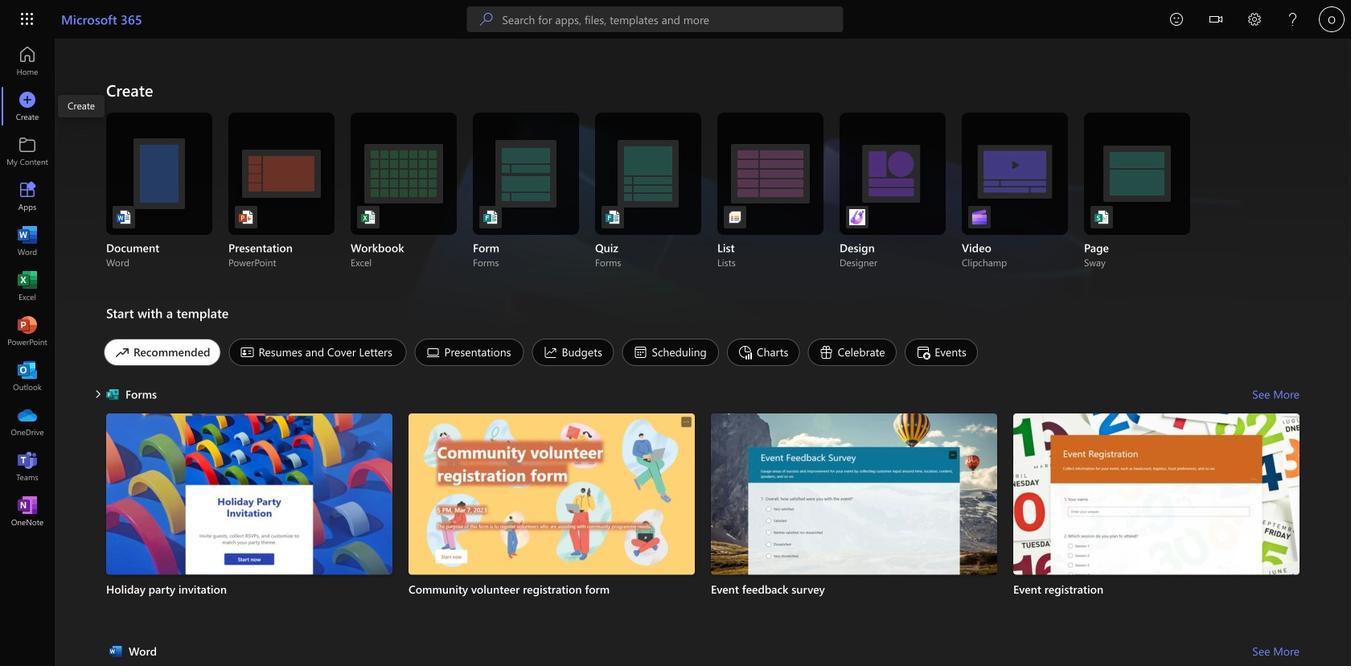 Task type: vqa. For each thing, say whether or not it's contained in the screenshot.
Excel Workbook icon
yes



Task type: locate. For each thing, give the bounding box(es) containing it.
application
[[0, 39, 1351, 666]]

Search box. Suggestions appear as you type. search field
[[502, 6, 843, 32]]

holiday party invitation list item
[[106, 413, 393, 625]]

banner
[[0, 0, 1351, 41]]

lists list image
[[727, 209, 743, 225]]

8 tab from the left
[[901, 339, 982, 366]]

charts element
[[727, 339, 800, 366]]

forms survey image
[[483, 209, 499, 225]]

1 tab from the left
[[100, 339, 225, 366]]

tab list
[[100, 335, 1300, 370]]

teams image
[[19, 459, 35, 475]]

designer design image
[[849, 209, 866, 225], [849, 209, 866, 225]]

navigation
[[0, 39, 55, 534]]

create image
[[19, 98, 35, 114]]

None search field
[[467, 6, 843, 32]]

tooltip
[[58, 95, 105, 117]]

new quiz image
[[605, 209, 621, 225]]

events element
[[905, 339, 978, 366]]

community volunteer registration form image
[[409, 413, 695, 577]]

list
[[106, 413, 1300, 632]]

presentations element
[[415, 339, 524, 366]]

event registration link element
[[1014, 581, 1300, 597]]

onenote image
[[19, 504, 35, 520]]

4 tab from the left
[[528, 339, 618, 366]]

holiday party invitation image
[[106, 413, 393, 577]]

event registration image
[[1014, 413, 1300, 577]]

resumes and cover letters element
[[229, 339, 407, 366]]

7 tab from the left
[[804, 339, 901, 366]]

tab
[[100, 339, 225, 366], [225, 339, 411, 366], [411, 339, 528, 366], [528, 339, 618, 366], [618, 339, 723, 366], [723, 339, 804, 366], [804, 339, 901, 366], [901, 339, 982, 366]]

holiday party invitation link element
[[106, 581, 393, 597]]

recommended element
[[104, 339, 221, 366]]



Task type: describe. For each thing, give the bounding box(es) containing it.
sway page image
[[1094, 209, 1110, 225]]

powerpoint presentation image
[[238, 209, 254, 225]]

clipchamp video image
[[972, 209, 988, 225]]

event feedback survey list item
[[711, 413, 998, 625]]

event registration list item
[[1014, 413, 1300, 625]]

3 tab from the left
[[411, 339, 528, 366]]

o image
[[1319, 6, 1345, 32]]

2 tab from the left
[[225, 339, 411, 366]]

home image
[[19, 53, 35, 69]]

6 tab from the left
[[723, 339, 804, 366]]

apps image
[[19, 188, 35, 204]]

5 tab from the left
[[618, 339, 723, 366]]

my content image
[[19, 143, 35, 159]]

event feedback survey link element
[[711, 581, 998, 597]]

community volunteer registration form list item
[[409, 413, 695, 625]]

word document image
[[116, 209, 132, 225]]

community volunteer registration form link element
[[409, 581, 695, 597]]

outlook image
[[19, 368, 35, 385]]

excel image
[[19, 278, 35, 294]]

event feedback survey image
[[711, 413, 998, 577]]

powerpoint image
[[19, 323, 35, 339]]

scheduling element
[[622, 339, 719, 366]]

word image
[[19, 233, 35, 249]]

budgets element
[[532, 339, 614, 366]]

celebrate element
[[808, 339, 897, 366]]

excel workbook image
[[360, 209, 376, 225]]

onedrive image
[[19, 413, 35, 430]]



